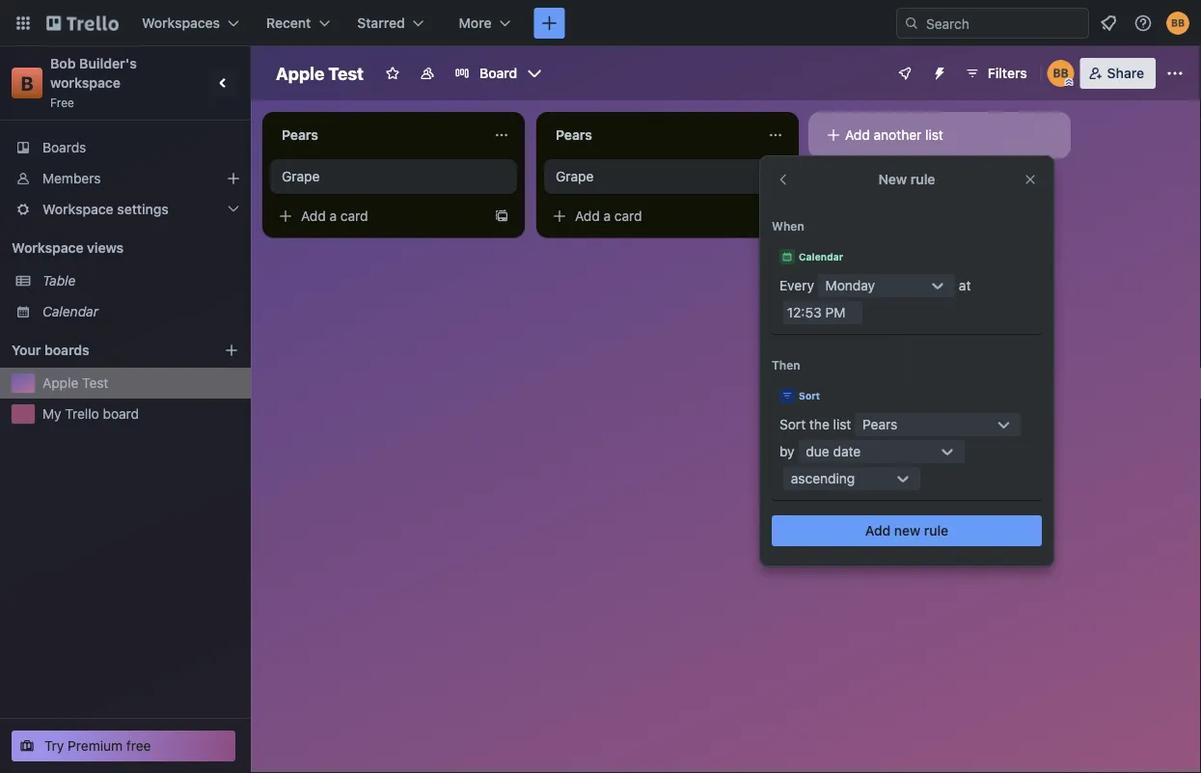 Task type: describe. For each thing, give the bounding box(es) containing it.
premium
[[68, 738, 123, 754]]

the
[[810, 416, 830, 432]]

0 horizontal spatial apple
[[42, 375, 78, 391]]

every
[[780, 277, 814, 293]]

star or unstar board image
[[385, 66, 401, 81]]

new rule
[[879, 171, 936, 187]]

my trello board
[[42, 406, 139, 422]]

workspace for workspace views
[[12, 240, 84, 256]]

rule inside button
[[924, 523, 949, 539]]

filters button
[[959, 58, 1033, 89]]

share
[[1108, 65, 1145, 81]]

create board or workspace image
[[540, 14, 559, 33]]

workspaces
[[142, 15, 220, 31]]

my trello board link
[[42, 404, 239, 424]]

your boards
[[12, 342, 89, 358]]

grape link for pears text box
[[270, 159, 517, 194]]

when
[[772, 219, 805, 233]]

sm image inside add another list link
[[824, 125, 844, 145]]

monday
[[826, 277, 875, 293]]

apple test link
[[42, 374, 239, 393]]

my
[[42, 406, 61, 422]]

due date
[[806, 443, 861, 459]]

1 vertical spatial bob builder (bobbuilder40) image
[[1048, 60, 1075, 87]]

workspace navigation collapse icon image
[[210, 69, 237, 97]]

0 horizontal spatial apple test
[[42, 375, 108, 391]]

ascending
[[791, 470, 855, 486]]

1 horizontal spatial calendar
[[799, 251, 844, 262]]

add another list
[[845, 127, 944, 143]]

more
[[459, 15, 492, 31]]

then
[[772, 358, 801, 372]]

workspaces button
[[130, 8, 251, 39]]

add a card for add a card link related to pears text box
[[301, 208, 368, 224]]

add new rule button
[[772, 515, 1042, 546]]

table link
[[42, 271, 239, 291]]

grape for pears text field
[[556, 168, 594, 184]]

add new rule
[[866, 523, 949, 539]]

bob builder (bobbuilder40) image inside primary element
[[1167, 12, 1190, 35]]

sm image inside add a card link
[[276, 207, 295, 226]]

primary element
[[0, 0, 1202, 46]]

try premium free button
[[12, 731, 235, 761]]

add board image
[[224, 343, 239, 358]]

bob builder's workspace free
[[50, 55, 140, 109]]

try
[[44, 738, 64, 754]]

b
[[21, 71, 33, 94]]

views
[[87, 240, 124, 256]]

b link
[[12, 68, 42, 98]]

create from template… image for add a card link associated with pears text field
[[768, 208, 784, 224]]

grape link for pears text field
[[544, 159, 791, 194]]

members link
[[0, 163, 251, 194]]

add inside add another list link
[[845, 127, 870, 143]]

boards link
[[0, 132, 251, 163]]

back to home image
[[46, 8, 119, 39]]

power ups image
[[897, 66, 913, 81]]

due
[[806, 443, 830, 459]]

open information menu image
[[1134, 14, 1153, 33]]



Task type: vqa. For each thing, say whether or not it's contained in the screenshot.
add a card
yes



Task type: locate. For each thing, give the bounding box(es) containing it.
sort left the
[[780, 416, 806, 432]]

builder's
[[79, 55, 137, 71]]

add a card link down pears text field
[[544, 203, 761, 230]]

grape up sm icon
[[556, 168, 594, 184]]

show menu image
[[1166, 64, 1185, 83]]

free
[[50, 96, 74, 109]]

list for sort the list
[[833, 416, 852, 432]]

0 horizontal spatial add a card link
[[270, 203, 486, 230]]

calendar link
[[42, 302, 239, 321]]

0 vertical spatial workspace
[[42, 201, 114, 217]]

bob builder (bobbuilder40) image right filters
[[1048, 60, 1075, 87]]

create from template… image
[[494, 208, 510, 224], [768, 208, 784, 224]]

1 vertical spatial sm image
[[276, 207, 295, 226]]

0 horizontal spatial grape
[[282, 168, 320, 184]]

1 horizontal spatial a
[[604, 208, 611, 224]]

1 horizontal spatial create from template… image
[[768, 208, 784, 224]]

Pears text field
[[270, 120, 483, 151]]

add a card
[[301, 208, 368, 224], [575, 208, 642, 224]]

calendar down table
[[42, 304, 98, 319]]

board
[[480, 65, 517, 81]]

table
[[42, 273, 76, 289]]

add a card link
[[270, 203, 486, 230], [544, 203, 761, 230]]

1 vertical spatial apple
[[42, 375, 78, 391]]

workspace settings
[[42, 201, 169, 217]]

card for sm icon
[[615, 208, 642, 224]]

trello
[[65, 406, 99, 422]]

grape
[[282, 168, 320, 184], [556, 168, 594, 184]]

1 horizontal spatial bob builder (bobbuilder40) image
[[1167, 12, 1190, 35]]

your
[[12, 342, 41, 358]]

more button
[[448, 8, 523, 39]]

add
[[845, 127, 870, 143], [301, 208, 326, 224], [575, 208, 600, 224], [866, 523, 891, 539]]

test up my trello board
[[82, 375, 108, 391]]

1 grape link from the left
[[270, 159, 517, 194]]

0 horizontal spatial bob builder (bobbuilder40) image
[[1048, 60, 1075, 87]]

board
[[103, 406, 139, 422]]

0 vertical spatial sort
[[799, 390, 820, 401]]

1 horizontal spatial sm image
[[824, 125, 844, 145]]

workspace for workspace settings
[[42, 201, 114, 217]]

1 a from the left
[[330, 208, 337, 224]]

1 horizontal spatial list
[[926, 127, 944, 143]]

calendar up every
[[799, 251, 844, 262]]

1 horizontal spatial card
[[615, 208, 642, 224]]

1 vertical spatial test
[[82, 375, 108, 391]]

try premium free
[[44, 738, 151, 754]]

grape link down pears text field
[[544, 159, 791, 194]]

your boards with 2 items element
[[12, 339, 195, 362]]

1 card from the left
[[341, 208, 368, 224]]

sort for sort the list
[[780, 416, 806, 432]]

0 vertical spatial test
[[328, 63, 364, 83]]

1 horizontal spatial apple test
[[276, 63, 364, 83]]

date
[[833, 443, 861, 459]]

a for pears text box
[[330, 208, 337, 224]]

Search field
[[920, 9, 1089, 38]]

add a card for add a card link associated with pears text field
[[575, 208, 642, 224]]

new
[[879, 171, 907, 187]]

2 grape link from the left
[[544, 159, 791, 194]]

card
[[341, 208, 368, 224], [615, 208, 642, 224]]

pears
[[863, 416, 898, 432]]

at
[[959, 277, 971, 293]]

add a card link for pears text box
[[270, 203, 486, 230]]

2 add a card from the left
[[575, 208, 642, 224]]

0 horizontal spatial grape link
[[270, 159, 517, 194]]

grape link down pears text box
[[270, 159, 517, 194]]

1 horizontal spatial grape
[[556, 168, 594, 184]]

2 grape from the left
[[556, 168, 594, 184]]

card down pears text box
[[341, 208, 368, 224]]

0 horizontal spatial a
[[330, 208, 337, 224]]

workspace inside dropdown button
[[42, 201, 114, 217]]

workspace
[[42, 201, 114, 217], [12, 240, 84, 256]]

0 horizontal spatial calendar
[[42, 304, 98, 319]]

0 horizontal spatial add a card
[[301, 208, 368, 224]]

create from template… image up every
[[768, 208, 784, 224]]

1 horizontal spatial add a card link
[[544, 203, 761, 230]]

workspace up table
[[12, 240, 84, 256]]

0 horizontal spatial test
[[82, 375, 108, 391]]

Pears text field
[[544, 120, 757, 151]]

apple down recent dropdown button
[[276, 63, 324, 83]]

1 horizontal spatial add a card
[[575, 208, 642, 224]]

add inside add new rule button
[[866, 523, 891, 539]]

1 create from template… image from the left
[[494, 208, 510, 224]]

list right another on the right of page
[[926, 127, 944, 143]]

create from template… image for add a card link related to pears text box
[[494, 208, 510, 224]]

a for pears text field
[[604, 208, 611, 224]]

add a card link down pears text box
[[270, 203, 486, 230]]

1 add a card link from the left
[[270, 203, 486, 230]]

apple inside text box
[[276, 63, 324, 83]]

bob builder (bobbuilder40) image
[[1167, 12, 1190, 35], [1048, 60, 1075, 87]]

starred button
[[346, 8, 436, 39]]

another
[[874, 127, 922, 143]]

create from template… image left sm icon
[[494, 208, 510, 224]]

rule
[[911, 171, 936, 187], [924, 523, 949, 539]]

0 vertical spatial apple
[[276, 63, 324, 83]]

sm image
[[550, 207, 569, 226]]

settings
[[117, 201, 169, 217]]

add a card link for pears text field
[[544, 203, 761, 230]]

apple test up trello
[[42, 375, 108, 391]]

apple test inside text box
[[276, 63, 364, 83]]

grape down pears text box
[[282, 168, 320, 184]]

calendar
[[799, 251, 844, 262], [42, 304, 98, 319]]

1 grape from the left
[[282, 168, 320, 184]]

sm image
[[824, 125, 844, 145], [276, 207, 295, 226]]

sort
[[799, 390, 820, 401], [780, 416, 806, 432]]

2 a from the left
[[604, 208, 611, 224]]

board button
[[447, 58, 550, 89]]

Board name text field
[[266, 58, 374, 89]]

workspace down the members
[[42, 201, 114, 217]]

grape for pears text box
[[282, 168, 320, 184]]

automation image
[[924, 58, 951, 85]]

list
[[926, 127, 944, 143], [833, 416, 852, 432]]

1 vertical spatial list
[[833, 416, 852, 432]]

a right sm icon
[[604, 208, 611, 224]]

workspace
[[50, 75, 121, 91]]

add a card right sm icon
[[575, 208, 642, 224]]

0 notifications image
[[1097, 12, 1121, 35]]

a down pears text box
[[330, 208, 337, 224]]

test
[[328, 63, 364, 83], [82, 375, 108, 391]]

test inside text box
[[328, 63, 364, 83]]

apple test
[[276, 63, 364, 83], [42, 375, 108, 391]]

1 horizontal spatial grape link
[[544, 159, 791, 194]]

0 horizontal spatial create from template… image
[[494, 208, 510, 224]]

apple up my
[[42, 375, 78, 391]]

0 vertical spatial rule
[[911, 171, 936, 187]]

bob builder (bobbuilder40) image right open information menu icon
[[1167, 12, 1190, 35]]

1 vertical spatial workspace
[[12, 240, 84, 256]]

2 add a card link from the left
[[544, 203, 761, 230]]

0 horizontal spatial list
[[833, 416, 852, 432]]

new
[[895, 523, 921, 539]]

list right the
[[833, 416, 852, 432]]

sort the list
[[780, 416, 852, 432]]

card for sm image in the add a card link
[[341, 208, 368, 224]]

1 vertical spatial sort
[[780, 416, 806, 432]]

apple test down recent dropdown button
[[276, 63, 364, 83]]

add another list link
[[816, 120, 1064, 151]]

1 horizontal spatial test
[[328, 63, 364, 83]]

0 vertical spatial calendar
[[799, 251, 844, 262]]

card right sm icon
[[615, 208, 642, 224]]

1 vertical spatial apple test
[[42, 375, 108, 391]]

filters
[[988, 65, 1028, 81]]

boards
[[42, 139, 86, 155]]

recent button
[[255, 8, 342, 39]]

workspace views
[[12, 240, 124, 256]]

0 vertical spatial list
[[926, 127, 944, 143]]

members
[[42, 170, 101, 186]]

test left star or unstar board icon
[[328, 63, 364, 83]]

1 vertical spatial calendar
[[42, 304, 98, 319]]

by
[[780, 443, 795, 459]]

search image
[[904, 15, 920, 31]]

list for add another list
[[926, 127, 944, 143]]

None text field
[[783, 301, 863, 324]]

0 vertical spatial apple test
[[276, 63, 364, 83]]

apple
[[276, 63, 324, 83], [42, 375, 78, 391]]

1 add a card from the left
[[301, 208, 368, 224]]

this member is an admin of this board. image
[[1065, 78, 1074, 87]]

share button
[[1081, 58, 1156, 89]]

sort for sort
[[799, 390, 820, 401]]

0 vertical spatial sm image
[[824, 125, 844, 145]]

0 vertical spatial bob builder (bobbuilder40) image
[[1167, 12, 1190, 35]]

workspace settings button
[[0, 194, 251, 225]]

add a card down pears text box
[[301, 208, 368, 224]]

boards
[[44, 342, 89, 358]]

bob
[[50, 55, 76, 71]]

workspace visible image
[[420, 66, 435, 81]]

1 horizontal spatial apple
[[276, 63, 324, 83]]

2 create from template… image from the left
[[768, 208, 784, 224]]

bob builder's workspace link
[[50, 55, 140, 91]]

starred
[[357, 15, 405, 31]]

0 horizontal spatial sm image
[[276, 207, 295, 226]]

grape link
[[270, 159, 517, 194], [544, 159, 791, 194]]

2 card from the left
[[615, 208, 642, 224]]

sort up sort the list
[[799, 390, 820, 401]]

a
[[330, 208, 337, 224], [604, 208, 611, 224]]

recent
[[266, 15, 311, 31]]

free
[[126, 738, 151, 754]]

1 vertical spatial rule
[[924, 523, 949, 539]]

0 horizontal spatial card
[[341, 208, 368, 224]]



